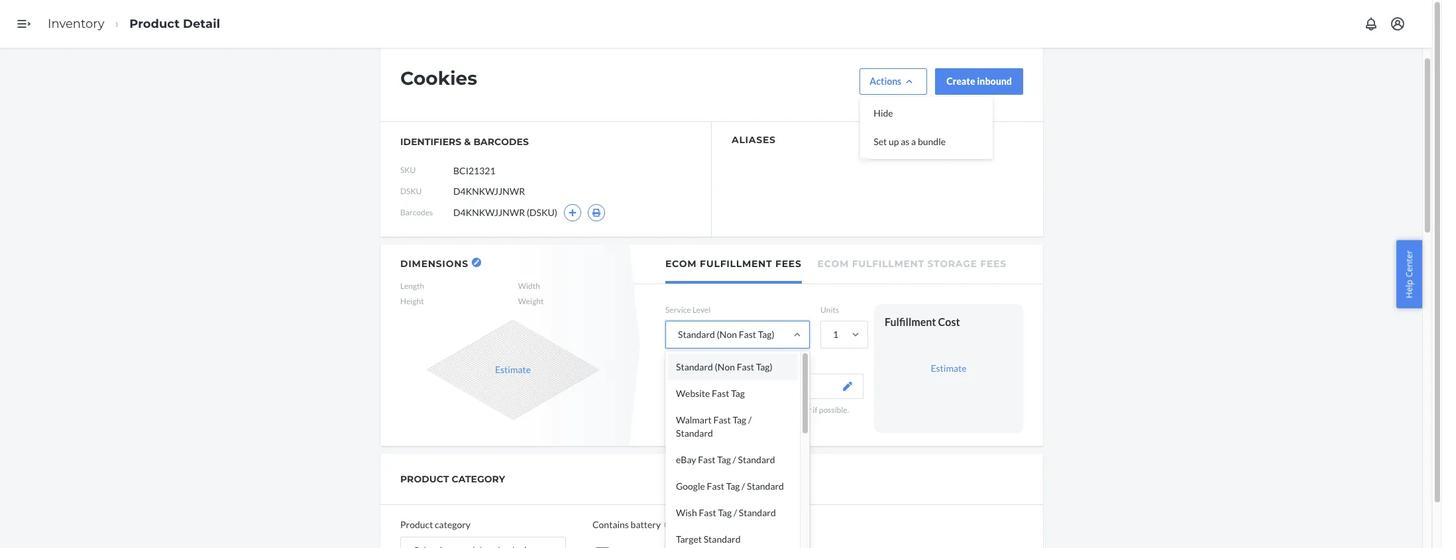 Task type: describe. For each thing, give the bounding box(es) containing it.
1 horizontal spatial ship
[[761, 417, 775, 427]]

hide
[[874, 108, 894, 119]]

walmart fast tag / standard
[[676, 415, 752, 439]]

1 vertical spatial tag)
[[756, 361, 773, 373]]

product for product detail
[[129, 16, 180, 31]]

inventory link
[[48, 16, 104, 31]]

fast for wish
[[699, 507, 717, 519]]

fulfillment cost
[[885, 316, 961, 328]]

standard inside walmart fast tag / standard
[[676, 428, 713, 439]]

inbound
[[978, 76, 1013, 87]]

products
[[695, 417, 726, 427]]

set up as a bundle
[[874, 136, 946, 147]]

fast for website
[[712, 388, 730, 399]]

heavier
[[666, 417, 693, 427]]

aliases
[[732, 134, 776, 146]]

ecom for ecom fulfillment storage fees
[[818, 258, 849, 270]]

a inside button
[[912, 136, 917, 147]]

0 horizontal spatial in
[[712, 405, 719, 415]]

as
[[901, 136, 910, 147]]

help
[[1404, 280, 1416, 298]]

ebay fast tag / standard
[[676, 454, 776, 466]]

product
[[401, 474, 449, 486]]

google
[[676, 481, 706, 492]]

/ for walmart fast tag / standard
[[749, 415, 752, 426]]

product category
[[401, 519, 471, 531]]

tag for google
[[727, 481, 740, 492]]

identifiers
[[401, 136, 462, 148]]

or
[[755, 405, 763, 415]]

height
[[401, 297, 424, 306]]

plus image
[[569, 209, 577, 217]]

tag for walmart
[[733, 415, 747, 426]]

open navigation image
[[16, 16, 32, 32]]

fast for ebay
[[698, 454, 716, 466]]

likely to ship in a polybag or bubble mailer if possible. heavier products will likely ship in a box.
[[666, 405, 850, 427]]

d4knkwjjnwr for d4knkwjjnwr
[[454, 186, 525, 197]]

likely
[[741, 417, 759, 427]]

packaging
[[666, 358, 701, 368]]

to
[[688, 405, 695, 415]]

contains
[[593, 519, 629, 531]]

open notifications image
[[1364, 16, 1380, 32]]

product detail
[[129, 16, 220, 31]]

flexport recommended
[[677, 381, 774, 392]]

print image
[[592, 209, 601, 217]]

ecom for ecom fulfillment fees
[[666, 258, 697, 270]]

website
[[676, 388, 710, 399]]

d4knkwjjnwr for d4knkwjjnwr (dsku)
[[454, 207, 525, 218]]

tab list containing ecom fulfillment fees
[[634, 245, 1044, 284]]

product for product category
[[401, 519, 433, 531]]

bubble
[[764, 405, 788, 415]]

flexport
[[677, 381, 711, 392]]

(dsku)
[[527, 207, 558, 218]]

ecom fulfillment storage fees tab
[[818, 245, 1007, 281]]

weight
[[518, 297, 544, 306]]

walmart
[[676, 415, 712, 426]]

detail
[[183, 16, 220, 31]]

create
[[947, 76, 976, 87]]

create inbound button
[[936, 68, 1024, 95]]

standard up flexport
[[676, 361, 713, 373]]

storage
[[928, 258, 978, 270]]

likely
[[666, 405, 686, 415]]

1 vertical spatial (non
[[715, 361, 735, 373]]

bundle
[[918, 136, 946, 147]]

set up as a bundle button
[[864, 128, 991, 156]]

cookies
[[401, 67, 478, 90]]



Task type: vqa. For each thing, say whether or not it's contained in the screenshot.
"transportation"
no



Task type: locate. For each thing, give the bounding box(es) containing it.
target standard
[[676, 534, 741, 545]]

fees inside tab
[[981, 258, 1007, 270]]

dsku
[[401, 187, 422, 197]]

0 horizontal spatial product
[[129, 16, 180, 31]]

mailer
[[790, 405, 812, 415]]

0 horizontal spatial fees
[[776, 258, 802, 270]]

2 d4knkwjjnwr from the top
[[454, 207, 525, 218]]

cost
[[939, 316, 961, 328]]

/ for wish fast tag / standard
[[734, 507, 737, 519]]

dimensions
[[401, 258, 469, 270]]

estimate button
[[495, 364, 531, 377]]

fulfillment inside tab
[[700, 258, 773, 270]]

fulfillment for storage
[[853, 258, 925, 270]]

1 fees from the left
[[776, 258, 802, 270]]

ship right to
[[697, 405, 711, 415]]

ecom inside tab
[[666, 258, 697, 270]]

tag for wish
[[718, 507, 732, 519]]

d4knkwjjnwr
[[454, 186, 525, 197], [454, 207, 525, 218]]

tag
[[732, 388, 745, 399], [733, 415, 747, 426], [718, 454, 731, 466], [727, 481, 740, 492], [718, 507, 732, 519]]

help center button
[[1397, 240, 1423, 308]]

category
[[435, 519, 471, 531]]

inventory
[[48, 16, 104, 31]]

product
[[129, 16, 180, 31], [401, 519, 433, 531]]

target
[[676, 534, 702, 545]]

ecom fulfillment fees tab
[[666, 245, 802, 284]]

/ for ebay fast tag / standard
[[733, 454, 737, 466]]

tag inside walmart fast tag / standard
[[733, 415, 747, 426]]

1 d4knkwjjnwr from the top
[[454, 186, 525, 197]]

product inside breadcrumbs navigation
[[129, 16, 180, 31]]

product left category
[[401, 519, 433, 531]]

product category
[[401, 474, 505, 486]]

standard (non fast tag) up flexport recommended
[[676, 361, 773, 373]]

center
[[1404, 250, 1416, 277]]

standard down wish fast tag / standard
[[704, 534, 741, 545]]

in down bubble
[[777, 417, 783, 427]]

will
[[727, 417, 740, 427]]

fulfillment inside tab
[[853, 258, 925, 270]]

/ down google fast tag / standard
[[734, 507, 737, 519]]

d4knkwjjnwr (dsku)
[[454, 207, 558, 218]]

0 vertical spatial standard (non fast tag)
[[678, 329, 775, 340]]

standard down level
[[678, 329, 715, 340]]

create inbound
[[947, 76, 1013, 87]]

1 vertical spatial a
[[720, 405, 724, 415]]

0 horizontal spatial ship
[[697, 405, 711, 415]]

1
[[834, 329, 839, 340]]

1 horizontal spatial a
[[785, 417, 789, 427]]

2 ecom from the left
[[818, 258, 849, 270]]

fees
[[776, 258, 802, 270], [981, 258, 1007, 270]]

a left box.
[[785, 417, 789, 427]]

fulfillment up level
[[700, 258, 773, 270]]

standard down walmart
[[676, 428, 713, 439]]

d4knkwjjnwr up pencil alt image
[[454, 207, 525, 218]]

website fast tag
[[676, 388, 745, 399]]

1 horizontal spatial product
[[401, 519, 433, 531]]

fast for walmart
[[714, 415, 731, 426]]

0 vertical spatial d4knkwjjnwr
[[454, 186, 525, 197]]

fulfillment left cost
[[885, 316, 937, 328]]

ship down bubble
[[761, 417, 775, 427]]

1 vertical spatial standard (non fast tag)
[[676, 361, 773, 373]]

in up products
[[712, 405, 719, 415]]

0 horizontal spatial estimate
[[495, 364, 531, 376]]

standard
[[678, 329, 715, 340], [676, 361, 713, 373], [676, 428, 713, 439], [738, 454, 776, 466], [747, 481, 784, 492], [739, 507, 776, 519], [704, 534, 741, 545]]

length
[[401, 281, 425, 291]]

1 vertical spatial product
[[401, 519, 433, 531]]

product left detail
[[129, 16, 180, 31]]

/ up wish fast tag / standard
[[742, 481, 746, 492]]

standard up wish fast tag / standard
[[747, 481, 784, 492]]

0 vertical spatial tag)
[[758, 329, 775, 340]]

ecom up service
[[666, 258, 697, 270]]

(non
[[717, 329, 737, 340], [715, 361, 735, 373]]

1 vertical spatial d4knkwjjnwr
[[454, 207, 525, 218]]

tag for website
[[732, 388, 745, 399]]

tag for ebay
[[718, 454, 731, 466]]

/ inside walmart fast tag / standard
[[749, 415, 752, 426]]

wish
[[676, 507, 697, 519]]

standard (non fast tag)
[[678, 329, 775, 340], [676, 361, 773, 373]]

ecom fulfillment fees
[[666, 258, 802, 270]]

2 horizontal spatial a
[[912, 136, 917, 147]]

2 vertical spatial a
[[785, 417, 789, 427]]

/ left or on the bottom right of the page
[[749, 415, 752, 426]]

/
[[749, 415, 752, 426], [733, 454, 737, 466], [742, 481, 746, 492], [734, 507, 737, 519]]

width
[[518, 281, 540, 291]]

help center
[[1404, 250, 1416, 298]]

a
[[912, 136, 917, 147], [720, 405, 724, 415], [785, 417, 789, 427]]

/ up google fast tag / standard
[[733, 454, 737, 466]]

barcodes
[[401, 208, 433, 218]]

estimate for 'estimate' link
[[931, 363, 967, 374]]

a up products
[[720, 405, 724, 415]]

service
[[666, 305, 691, 315]]

estimate for estimate button
[[495, 364, 531, 376]]

standard up google fast tag / standard
[[738, 454, 776, 466]]

standard down google fast tag / standard
[[739, 507, 776, 519]]

fast
[[739, 329, 757, 340], [737, 361, 755, 373], [712, 388, 730, 399], [714, 415, 731, 426], [698, 454, 716, 466], [707, 481, 725, 492], [699, 507, 717, 519]]

1 vertical spatial ship
[[761, 417, 775, 427]]

fulfillment for fees
[[700, 258, 773, 270]]

1 horizontal spatial in
[[777, 417, 783, 427]]

tag)
[[758, 329, 775, 340], [756, 361, 773, 373]]

1 ecom from the left
[[666, 258, 697, 270]]

fast inside walmart fast tag / standard
[[714, 415, 731, 426]]

flexport recommended button
[[666, 374, 864, 399]]

level
[[693, 305, 711, 315]]

fast for google
[[707, 481, 725, 492]]

0 horizontal spatial ecom
[[666, 258, 697, 270]]

units
[[821, 305, 840, 315]]

standard (non fast tag) down level
[[678, 329, 775, 340]]

0 vertical spatial in
[[712, 405, 719, 415]]

identifiers & barcodes
[[401, 136, 529, 148]]

open account menu image
[[1391, 16, 1406, 32]]

estimate link
[[931, 363, 967, 374]]

fees inside tab
[[776, 258, 802, 270]]

ecom inside tab
[[818, 258, 849, 270]]

ecom fulfillment storage fees
[[818, 258, 1007, 270]]

None text field
[[454, 158, 552, 183]]

0 vertical spatial a
[[912, 136, 917, 147]]

0 vertical spatial (non
[[717, 329, 737, 340]]

service level element
[[666, 321, 810, 548]]

estimate
[[931, 363, 967, 374], [495, 364, 531, 376]]

recommended
[[713, 381, 774, 392]]

barcodes
[[474, 136, 529, 148]]

box.
[[790, 417, 805, 427]]

0 vertical spatial product
[[129, 16, 180, 31]]

pencil alt image
[[474, 260, 479, 265]]

ebay
[[676, 454, 697, 466]]

possible.
[[819, 405, 850, 415]]

polybag
[[726, 405, 753, 415]]

product detail link
[[129, 16, 220, 31]]

actions
[[870, 76, 902, 87]]

2 fees from the left
[[981, 258, 1007, 270]]

1 vertical spatial in
[[777, 417, 783, 427]]

breadcrumbs navigation
[[37, 4, 231, 43]]

1 horizontal spatial ecom
[[818, 258, 849, 270]]

ecom
[[666, 258, 697, 270], [818, 258, 849, 270]]

tab list
[[634, 245, 1044, 284]]

fulfillment left 'storage'
[[853, 258, 925, 270]]

d4knkwjjnwr up d4knkwjjnwr (dsku)
[[454, 186, 525, 197]]

service level
[[666, 305, 711, 315]]

google fast tag / standard
[[676, 481, 784, 492]]

sku
[[401, 165, 416, 175]]

/ for google fast tag / standard
[[742, 481, 746, 492]]

a right the as
[[912, 136, 917, 147]]

hide button
[[864, 99, 991, 128]]

&
[[464, 136, 471, 148]]

battery
[[631, 519, 661, 531]]

1 horizontal spatial estimate
[[931, 363, 967, 374]]

category
[[452, 474, 505, 486]]

up
[[889, 136, 900, 147]]

wish fast tag / standard
[[676, 507, 776, 519]]

if
[[813, 405, 818, 415]]

0 vertical spatial ship
[[697, 405, 711, 415]]

1 horizontal spatial fees
[[981, 258, 1007, 270]]

contains battery
[[593, 519, 661, 531]]

pen image
[[843, 382, 853, 391]]

fulfillment
[[700, 258, 773, 270], [853, 258, 925, 270], [885, 316, 937, 328]]

0 horizontal spatial a
[[720, 405, 724, 415]]

set
[[874, 136, 887, 147]]

ecom up "units"
[[818, 258, 849, 270]]

ship
[[697, 405, 711, 415], [761, 417, 775, 427]]



